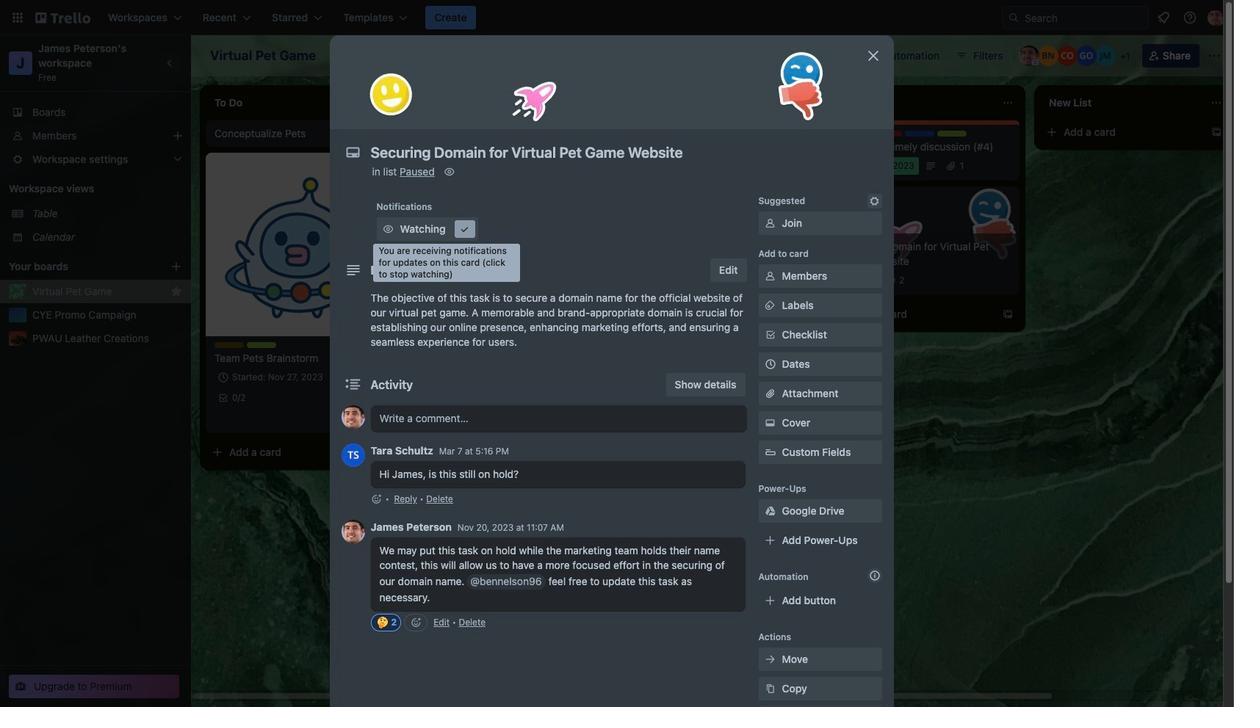 Task type: vqa. For each thing, say whether or not it's contained in the screenshot.
the top Create from template… icon
yes



Task type: describe. For each thing, give the bounding box(es) containing it.
color: blue, title: "fyi" element
[[905, 131, 935, 137]]

rocketship image
[[507, 73, 560, 126]]

color: bold lime, title: "team task" element
[[247, 342, 276, 348]]

Board name text field
[[203, 44, 324, 68]]

thumbsdown image
[[775, 73, 829, 126]]

add board image
[[170, 261, 182, 273]]

open information menu image
[[1183, 10, 1198, 25]]

workspace navigation collapse icon image
[[160, 53, 181, 73]]

Search field
[[1002, 6, 1149, 29]]

smile image
[[364, 68, 418, 122]]

0 vertical spatial create from template… image
[[585, 126, 597, 138]]

close dialog image
[[865, 47, 882, 65]]

Write a comment text field
[[371, 406, 747, 432]]

color: bold lime, title: none image
[[938, 131, 967, 137]]

0 horizontal spatial create from template… image
[[376, 447, 388, 459]]

ben nelson (bennelson96) image
[[1038, 46, 1059, 66]]

add reaction image
[[404, 614, 428, 632]]



Task type: locate. For each thing, give the bounding box(es) containing it.
2 horizontal spatial create from template… image
[[1002, 309, 1014, 320]]

add reaction image
[[371, 492, 382, 507]]

starred icon image
[[170, 286, 182, 298]]

gary orlando (garyorlando) image
[[1076, 46, 1097, 66]]

laugh image
[[776, 47, 828, 100]]

primary element
[[0, 0, 1234, 35]]

sm image
[[442, 165, 457, 179], [867, 194, 882, 209], [763, 216, 778, 231], [457, 222, 472, 237], [763, 269, 778, 284], [763, 653, 778, 667]]

tara schultz (taraschultz7) image
[[341, 444, 365, 467]]

james peterson (jamespeterson93) image
[[1208, 9, 1226, 26], [1019, 46, 1040, 66], [341, 406, 365, 429], [370, 410, 388, 428]]

color: yellow, title: none image
[[215, 342, 244, 348]]

create from template… image
[[585, 126, 597, 138], [1002, 309, 1014, 320], [376, 447, 388, 459]]

1 horizontal spatial create from template… image
[[585, 126, 597, 138]]

star or unstar board image
[[332, 50, 344, 62]]

None text field
[[363, 140, 848, 166]]

create from template… image
[[1211, 126, 1223, 138]]

sm image
[[381, 222, 396, 237], [763, 298, 778, 313], [763, 416, 778, 431], [763, 682, 778, 697]]

search image
[[1008, 12, 1020, 24]]

None checkbox
[[841, 157, 919, 175]]

christina overa (christinaovera) image
[[1057, 46, 1078, 66]]

1 vertical spatial create from template… image
[[1002, 309, 1014, 320]]

show menu image
[[1207, 48, 1222, 63]]

color: red, title: "blocker" element
[[873, 131, 902, 137]]

james peterson (jamespeterson93) image
[[341, 520, 365, 544]]

2 vertical spatial create from template… image
[[376, 447, 388, 459]]

0 notifications image
[[1155, 9, 1173, 26]]

jeremy miller (jeremymiller198) image
[[1095, 46, 1116, 66]]

your boards with 3 items element
[[9, 258, 148, 276]]



